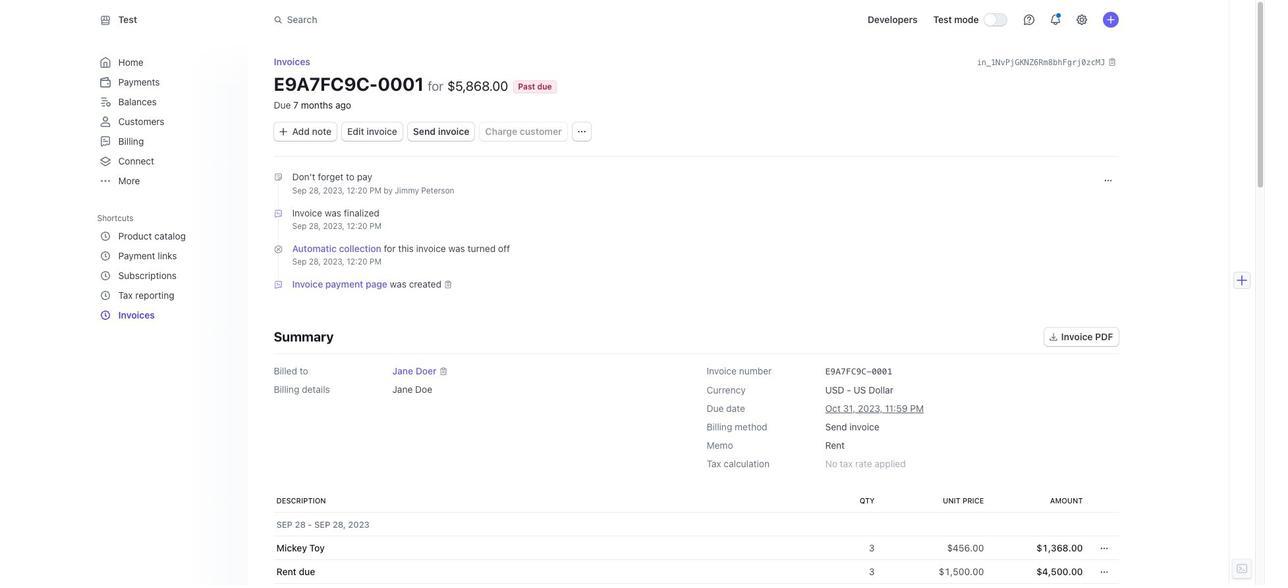 Task type: locate. For each thing, give the bounding box(es) containing it.
svg image
[[279, 128, 287, 136], [1104, 177, 1112, 185], [1100, 569, 1108, 577]]

2 shortcuts element from the top
[[97, 227, 234, 326]]

Search text field
[[266, 8, 637, 32]]

Test mode checkbox
[[984, 14, 1006, 26]]

notifications image
[[1050, 14, 1061, 25]]

1 shortcuts element from the top
[[97, 209, 237, 326]]

1 vertical spatial svg image
[[1104, 177, 1112, 185]]

svg image
[[1100, 545, 1108, 553]]

0 vertical spatial svg image
[[279, 128, 287, 136]]

2 vertical spatial svg image
[[1100, 569, 1108, 577]]

None search field
[[266, 8, 637, 32]]

toolbar
[[342, 123, 591, 141]]

shortcuts element
[[97, 209, 237, 326], [97, 227, 234, 326]]

settings image
[[1076, 14, 1087, 25]]



Task type: vqa. For each thing, say whether or not it's contained in the screenshot.
search box
yes



Task type: describe. For each thing, give the bounding box(es) containing it.
help image
[[1024, 14, 1034, 25]]

manage shortcuts image
[[224, 214, 232, 222]]

core navigation links element
[[97, 53, 234, 191]]



